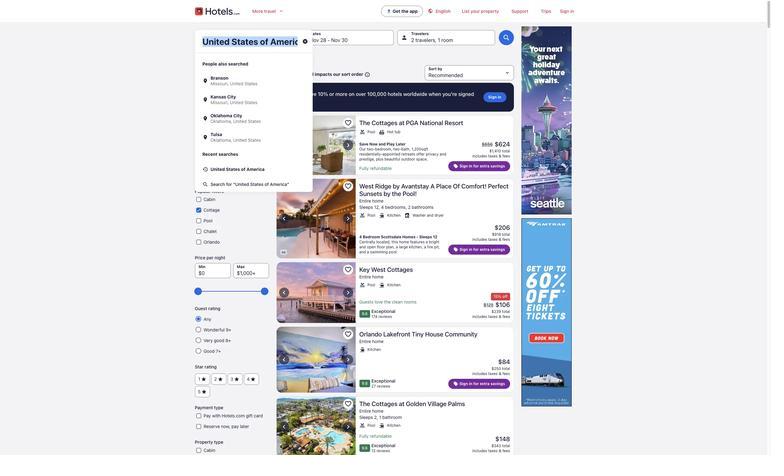Task type: locate. For each thing, give the bounding box(es) containing it.
0 vertical spatial america
[[247, 37, 265, 43]]

guest
[[195, 306, 207, 311]]

2 vertical spatial extra
[[480, 382, 489, 386]]

nov left 30
[[331, 37, 340, 43]]

0 vertical spatial orlando
[[204, 240, 220, 245]]

washer
[[413, 213, 426, 218]]

sign in for extra savings link for $624
[[448, 161, 510, 171]]

3 leading image from the top
[[453, 382, 458, 387]]

cabin inside the property type cabin
[[204, 448, 215, 453]]

3 savings from the top
[[490, 382, 505, 386]]

plan,
[[386, 245, 395, 250]]

1 vertical spatial 4
[[359, 235, 362, 240]]

at inside the cottages at golden village palms entire home sleeps 2, 1 bathroom
[[399, 401, 404, 408]]

1 vertical spatial 9.6
[[362, 446, 368, 451]]

1 two- from the left
[[367, 147, 375, 152]]

home inside west ridge by avantstay a place of comfort! perfect sunsets by the pool! entire home sleeps 12, 4 bedrooms, 2 bathrooms
[[372, 198, 384, 204]]

1 vertical spatial oklahoma,
[[210, 138, 232, 143]]

home up large
[[399, 240, 409, 245]]

savings for $624
[[490, 164, 505, 169]]

0 vertical spatial exceptional
[[371, 309, 395, 314]]

sign for the cottages at pga national resort
[[460, 164, 468, 169]]

27
[[371, 384, 376, 389]]

taxes inside the $206 $918 total includes taxes & fees
[[488, 237, 498, 242]]

home up 12,
[[372, 198, 384, 204]]

search for search for "united states of america"
[[210, 182, 225, 187]]

2 vertical spatial 4
[[247, 377, 250, 382]]

1 taxes from the top
[[488, 154, 498, 159]]

1 the from the top
[[359, 119, 370, 127]]

total down $206 in the right of the page
[[502, 232, 510, 237]]

1 horizontal spatial -
[[416, 235, 418, 240]]

orlando down 'chalet'
[[204, 240, 220, 245]]

the
[[401, 8, 408, 14], [392, 190, 401, 197], [384, 299, 391, 305]]

3 entire from the top
[[359, 339, 371, 344]]

sleeps left 12
[[419, 235, 432, 240]]

taxes down $343
[[488, 449, 498, 454]]

total for $84
[[502, 367, 510, 371]]

1 horizontal spatial 1
[[379, 415, 381, 420]]

searched
[[228, 61, 248, 67]]

2 horizontal spatial 2
[[411, 37, 414, 43]]

includes inside the $206 $918 total includes taxes & fees
[[472, 237, 487, 242]]

taxes inside $84 $250 total includes taxes & fees
[[488, 372, 498, 376]]

fees for $206
[[502, 237, 510, 242]]

4
[[381, 205, 384, 210], [359, 235, 362, 240], [247, 377, 250, 382]]

sign up of
[[460, 164, 468, 169]]

2 vertical spatial sign in for extra savings
[[460, 382, 505, 386]]

show next image for west ridge by avantstay a place of comfort! perfect sunsets by the pool! image
[[344, 215, 352, 223]]

sign in for extra savings for $624
[[460, 164, 505, 169]]

3 fees from the top
[[502, 315, 510, 319]]

Going to text field
[[195, 30, 313, 53]]

privacy
[[426, 152, 439, 157]]

1 vertical spatial west
[[371, 266, 386, 273]]

3 sign in for extra savings link from the top
[[448, 379, 510, 389]]

1 includes from the top
[[472, 154, 487, 159]]

sign in right signed
[[488, 95, 501, 100]]

5 & from the top
[[499, 449, 501, 454]]

includes inside $148 $343 total includes taxes & fees
[[472, 449, 487, 454]]

2 cabin from the top
[[204, 448, 215, 453]]

&
[[499, 154, 501, 159], [499, 237, 501, 242], [499, 315, 501, 319], [499, 372, 501, 376], [499, 449, 501, 454]]

extra down the $206 $918 total includes taxes & fees
[[480, 247, 489, 252]]

5 taxes from the top
[[488, 449, 498, 454]]

united inside dropdown button
[[209, 37, 224, 43]]

0 horizontal spatial the
[[384, 299, 391, 305]]

price per night
[[195, 255, 225, 261]]

5
[[198, 389, 201, 395]]

extra down $656 $624 $1,410 total includes taxes & fees
[[480, 164, 489, 169]]

2 vertical spatial of
[[265, 182, 269, 187]]

leading image
[[453, 164, 458, 169], [453, 247, 458, 252], [453, 382, 458, 387]]

0 vertical spatial at
[[399, 119, 404, 127]]

4 includes from the top
[[472, 372, 487, 376]]

3 extra from the top
[[480, 382, 489, 386]]

1 vertical spatial city
[[233, 113, 242, 118]]

1 vertical spatial leading image
[[453, 247, 458, 252]]

hot tub
[[387, 130, 400, 134]]

4 fees from the top
[[502, 372, 510, 376]]

show next image for key west cottages image
[[344, 289, 352, 297]]

sign in for sign in dropdown button
[[560, 8, 574, 14]]

0 vertical spatial reviews
[[379, 315, 392, 319]]

2 oklahoma, from the top
[[210, 138, 232, 143]]

fully refundable up "exceptional 13 reviews"
[[359, 434, 392, 439]]

- up features
[[416, 235, 418, 240]]

taxes inside $656 $624 $1,410 total includes taxes & fees
[[488, 154, 498, 159]]

travel
[[264, 8, 276, 14]]

property type cabin
[[195, 440, 223, 453]]

& for $148
[[499, 449, 501, 454]]

leading image up of
[[453, 164, 458, 169]]

savings down the $1,410
[[490, 164, 505, 169]]

orlando for orlando
[[204, 240, 220, 245]]

1 savings from the top
[[490, 164, 505, 169]]

taxes for $148
[[488, 449, 498, 454]]

homes
[[402, 235, 415, 240]]

home inside key west cottages entire home
[[372, 274, 384, 280]]

extra down $84 $250 total includes taxes & fees
[[480, 382, 489, 386]]

type right property
[[214, 440, 223, 445]]

2 sign in for extra savings link from the top
[[448, 245, 510, 255]]

united up searches on the left top of page
[[233, 138, 247, 143]]

4 total from the top
[[502, 367, 510, 371]]

0 horizontal spatial save
[[305, 91, 317, 97]]

get the app
[[393, 8, 418, 14]]

orlando inside orlando lakefront tiny house community entire home
[[359, 331, 382, 338]]

1 vertical spatial the
[[359, 401, 370, 408]]

4 taxes from the top
[[488, 372, 498, 376]]

$0, Minimum, Price per night text field
[[195, 263, 231, 279]]

entire inside west ridge by avantstay a place of comfort! perfect sunsets by the pool! entire home sleeps 12, 4 bedrooms, 2 bathrooms
[[359, 198, 371, 204]]

$148 $343 total includes taxes & fees
[[472, 436, 510, 454]]

1 vertical spatial savings
[[490, 247, 505, 252]]

Save West Ridge by Avantstay A Place Of Comfort! Perfect Sunsets by the Pool! to a trip checkbox
[[343, 181, 353, 192]]

2 missouri, from the top
[[210, 100, 229, 105]]

sign in for extra savings link down the $206 $918 total includes taxes & fees
[[448, 245, 510, 255]]

$343
[[491, 444, 501, 449]]

city inside kansas city missouri, united states
[[227, 94, 236, 100]]

the
[[359, 119, 370, 127], [359, 401, 370, 408]]

3 sign in for extra savings from the top
[[460, 382, 505, 386]]

0 vertical spatial fully
[[359, 166, 369, 171]]

2 vertical spatial cottages
[[372, 401, 397, 408]]

small image up 'over'
[[363, 72, 370, 78]]

small image left english
[[428, 8, 433, 13]]

1 sign in for extra savings link from the top
[[448, 161, 510, 171]]

at
[[399, 119, 404, 127], [399, 401, 404, 408]]

1 at from the top
[[399, 119, 404, 127]]

0 horizontal spatial 4
[[247, 377, 250, 382]]

3 taxes from the top
[[488, 315, 498, 319]]

entire inside key west cottages entire home
[[359, 274, 371, 280]]

0 vertical spatial save
[[305, 91, 317, 97]]

1 down "star" at the bottom left
[[198, 377, 200, 382]]

two- up residentially-
[[367, 147, 375, 152]]

sleeps inside 4 bedroom scottsdale homes - sleeps 12 centrally located, this home features a bright and open floor plan, a large kitchen, a fire pit, and a swimming pool.
[[419, 235, 432, 240]]

very
[[204, 338, 213, 343]]

sign in for extra savings link for $250
[[448, 379, 510, 389]]

leading image
[[386, 9, 391, 14]]

taxes for $206
[[488, 237, 498, 242]]

- inside 4 bedroom scottsdale homes - sleeps 12 centrally located, this home features a bright and open floor plan, a large kitchen, a fire pit, and a swimming pool.
[[416, 235, 418, 240]]

united up properties
[[230, 100, 243, 105]]

states up oklahoma city oklahoma, united states on the top left
[[245, 100, 257, 105]]

1 vertical spatial orlando
[[359, 331, 382, 338]]

fees for $148
[[502, 449, 510, 454]]

1 left "room" on the right top
[[438, 37, 440, 43]]

total
[[502, 149, 510, 154], [502, 232, 510, 237], [502, 310, 510, 314], [502, 367, 510, 371], [502, 444, 510, 449]]

sign in right trips
[[560, 8, 574, 14]]

2 inside west ridge by avantstay a place of comfort! perfect sunsets by the pool! entire home sleeps 12, 4 bedrooms, 2 bathrooms
[[408, 205, 411, 210]]

1 fees from the top
[[502, 154, 510, 159]]

states up name on the left of page
[[248, 119, 261, 124]]

taxes down $250
[[488, 372, 498, 376]]

1
[[438, 37, 440, 43], [198, 377, 200, 382], [379, 415, 381, 420]]

0 horizontal spatial 2
[[214, 377, 217, 382]]

sign in for extra savings down the $206 $918 total includes taxes & fees
[[460, 247, 505, 252]]

pool down 2,
[[367, 424, 375, 428]]

extra for $624
[[480, 164, 489, 169]]

save inside save now and play later our two-bedroom, two-bath, 1,200sqft residentially-appointed retreats offer privacy and prestige, plus beautiful outdoor space.
[[359, 142, 368, 147]]

4 left xsmall icon at the left bottom of page
[[247, 377, 250, 382]]

savings for $250
[[490, 382, 505, 386]]

what we are paid impacts our sort order
[[276, 72, 363, 77]]

for down the $206 $918 total includes taxes & fees
[[473, 247, 479, 252]]

property down oklahoma city oklahoma, united states on the top left
[[224, 133, 249, 140]]

west inside key west cottages entire home
[[371, 266, 386, 273]]

5 fees from the top
[[502, 449, 510, 454]]

1 horizontal spatial two-
[[393, 147, 401, 152]]

0 vertical spatial oklahoma,
[[210, 119, 232, 124]]

xsmall image for 1
[[201, 377, 206, 382]]

1 vertical spatial the
[[392, 190, 401, 197]]

0 vertical spatial missouri,
[[210, 81, 229, 86]]

leading image for $250
[[453, 382, 458, 387]]

4 & from the top
[[499, 372, 501, 376]]

savings down $918
[[490, 247, 505, 252]]

& down $918
[[499, 237, 501, 242]]

fees inside $148 $343 total includes taxes & fees
[[502, 449, 510, 454]]

cabin
[[204, 197, 215, 202], [204, 448, 215, 453]]

0 horizontal spatial sign in
[[488, 95, 501, 100]]

save inside save 10% or more on over 100,000 hotels worldwide when you're signed in
[[305, 91, 317, 97]]

includes for $84
[[472, 372, 487, 376]]

0 vertical spatial cottages
[[372, 119, 397, 127]]

small image
[[428, 8, 433, 13], [363, 72, 370, 78], [359, 129, 365, 135], [379, 129, 385, 135], [202, 135, 208, 140], [359, 213, 365, 219], [379, 213, 385, 219], [359, 423, 365, 429]]

interior image
[[276, 179, 356, 259]]

total inside $84 $250 total includes taxes & fees
[[502, 367, 510, 371]]

rating up any at the bottom of page
[[208, 306, 220, 311]]

sign in for extra savings down $656 $624 $1,410 total includes taxes & fees
[[460, 164, 505, 169]]

0 horizontal spatial two-
[[367, 147, 375, 152]]

entire inside the cottages at golden village palms entire home sleeps 2, 1 bathroom
[[359, 409, 371, 414]]

0 vertical spatial 2
[[411, 37, 414, 43]]

2 9.6 from the top
[[362, 446, 368, 451]]

1 type from the top
[[214, 405, 223, 411]]

save for save 10% or more on over 100,000 hotels worldwide when you're signed in
[[305, 91, 317, 97]]

$1,000 and above, Maximum, Price per night range field
[[199, 285, 265, 299]]

1 vertical spatial at
[[399, 401, 404, 408]]

price
[[195, 255, 205, 261]]

2 travelers, 1 room button
[[397, 30, 495, 45]]

key
[[359, 266, 370, 273]]

0 horizontal spatial nov
[[310, 37, 319, 43]]

1 vertical spatial extra
[[480, 247, 489, 252]]

oklahoma, down 'tulsa' on the top of the page
[[210, 138, 232, 143]]

sign in for sign in link
[[488, 95, 501, 100]]

1 extra from the top
[[480, 164, 489, 169]]

0 vertical spatial the
[[401, 8, 408, 14]]

signed
[[458, 91, 474, 97]]

fees down $84
[[502, 372, 510, 376]]

0 vertical spatial savings
[[490, 164, 505, 169]]

beautiful
[[384, 157, 400, 162]]

xsmall image
[[201, 377, 206, 382], [217, 377, 223, 382], [234, 377, 239, 382], [201, 389, 207, 395]]

save left 10%
[[305, 91, 317, 97]]

0 vertical spatial sign in for extra savings
[[460, 164, 505, 169]]

our
[[333, 72, 340, 77]]

1 vertical spatial type
[[214, 440, 223, 445]]

4 inside west ridge by avantstay a place of comfort! perfect sunsets by the pool! entire home sleeps 12, 4 bedrooms, 2 bathrooms
[[381, 205, 384, 210]]

cottages inside the cottages at golden village palms entire home sleeps 2, 1 bathroom
[[372, 401, 397, 408]]

includes inside $84 $250 total includes taxes & fees
[[472, 372, 487, 376]]

1 horizontal spatial save
[[359, 142, 368, 147]]

recent searches
[[202, 152, 238, 157]]

reviews inside "exceptional 13 reviews"
[[377, 449, 390, 454]]

bedroom
[[363, 235, 380, 240]]

1 total from the top
[[502, 149, 510, 154]]

1 leading image from the top
[[453, 164, 458, 169]]

2 includes from the top
[[472, 237, 487, 242]]

0 vertical spatial extra
[[480, 164, 489, 169]]

city inside oklahoma city oklahoma, united states
[[233, 113, 242, 118]]

fully
[[359, 166, 369, 171], [359, 434, 369, 439]]

xsmall image for 3
[[234, 377, 239, 382]]

cabin down "popular filters"
[[204, 197, 215, 202]]

exceptional up 13
[[371, 443, 395, 449]]

0 horizontal spatial 1
[[198, 377, 200, 382]]

the inside the cottages at golden village palms entire home sleeps 2, 1 bathroom
[[359, 401, 370, 408]]

2 extra from the top
[[480, 247, 489, 252]]

states inside kansas city missouri, united states
[[245, 100, 257, 105]]

leading image up palms
[[453, 382, 458, 387]]

village
[[428, 401, 447, 408]]

1 entire from the top
[[359, 198, 371, 204]]

0 vertical spatial leading image
[[453, 164, 458, 169]]

for for the cottages at pga national resort
[[473, 164, 479, 169]]

sign in for extra savings link up comfort!
[[448, 161, 510, 171]]

3 & from the top
[[499, 315, 501, 319]]

taxes down $918
[[488, 237, 498, 242]]

night
[[215, 255, 225, 261]]

sleeps inside the cottages at golden village palms entire home sleeps 2, 1 bathroom
[[359, 415, 373, 420]]

1 vertical spatial fully
[[359, 434, 369, 439]]

show previous image for orlando lakefront tiny house community image
[[280, 356, 288, 364]]

states up kansas city missouri, united states
[[245, 81, 257, 86]]

1 vertical spatial reviews
[[377, 384, 390, 389]]

1 vertical spatial cabin
[[204, 448, 215, 453]]

& for $206
[[499, 237, 501, 242]]

2 horizontal spatial the
[[401, 8, 408, 14]]

30
[[342, 37, 348, 43]]

small image
[[202, 78, 208, 84], [202, 97, 208, 103], [202, 116, 208, 121], [202, 167, 208, 172], [202, 182, 208, 187], [404, 213, 410, 219], [359, 283, 365, 288], [379, 283, 385, 288], [359, 347, 365, 353], [379, 423, 385, 429]]

type up with
[[214, 405, 223, 411]]

property inside list your property link
[[481, 8, 499, 14]]

1 inside the cottages at golden village palms entire home sleeps 2, 1 bathroom
[[379, 415, 381, 420]]

0 vertical spatial of
[[241, 37, 245, 43]]

taxes inside $148 $343 total includes taxes & fees
[[488, 449, 498, 454]]

1 vertical spatial cottages
[[387, 266, 413, 273]]

small image left the hot
[[379, 129, 385, 135]]

2 vertical spatial reviews
[[377, 449, 390, 454]]

1 vertical spatial refundable
[[370, 434, 392, 439]]

2 taxes from the top
[[488, 237, 498, 242]]

support link
[[505, 5, 535, 18]]

the for the cottages at golden village palms entire home sleeps 2, 1 bathroom
[[359, 401, 370, 408]]

1 refundable from the top
[[370, 166, 392, 171]]

1 america from the top
[[247, 37, 265, 43]]

missouri, inside kansas city missouri, united states
[[210, 100, 229, 105]]

save up our
[[359, 142, 368, 147]]

0 horizontal spatial property
[[224, 133, 249, 140]]

1 horizontal spatial sign in
[[560, 8, 574, 14]]

2 & from the top
[[499, 237, 501, 242]]

0 horizontal spatial -
[[328, 37, 330, 43]]

oklahoma,
[[210, 119, 232, 124], [210, 138, 232, 143]]

wonderful
[[204, 327, 225, 333]]

small image down 12,
[[379, 213, 385, 219]]

search up filters
[[210, 182, 225, 187]]

2 right bedrooms,
[[408, 205, 411, 210]]

taxes for $84
[[488, 372, 498, 376]]

15%
[[493, 294, 501, 299]]

1 vertical spatial sign in for extra savings link
[[448, 245, 510, 255]]

1 vertical spatial -
[[416, 235, 418, 240]]

list your property link
[[456, 5, 505, 18]]

tiny
[[412, 331, 424, 338]]

0 vertical spatial property
[[481, 8, 499, 14]]

0 vertical spatial type
[[214, 405, 223, 411]]

property right your
[[481, 8, 499, 14]]

plus
[[376, 157, 383, 162]]

& down the $1,410
[[499, 154, 501, 159]]

a
[[426, 240, 428, 245], [396, 245, 398, 250], [424, 245, 426, 250], [367, 250, 369, 255]]

cottages up the hot
[[372, 119, 397, 127]]

2 vertical spatial savings
[[490, 382, 505, 386]]

taxes down $239
[[488, 315, 498, 319]]

appointed
[[382, 152, 400, 157]]

9.6 for key west cottages
[[362, 312, 368, 316]]

entire right save the cottages at golden village palms to a trip option
[[359, 409, 371, 414]]

2 at from the top
[[399, 401, 404, 408]]

$1,410
[[489, 149, 501, 154]]

0 vertical spatial city
[[227, 94, 236, 100]]

rating right "star" at the bottom left
[[205, 365, 217, 370]]

1 vertical spatial search
[[210, 182, 225, 187]]

taxes inside 15% off $125 $106 $239 total includes taxes & fees
[[488, 315, 498, 319]]

sign right trips
[[560, 8, 569, 14]]

of up searched
[[241, 37, 245, 43]]

fees inside $84 $250 total includes taxes & fees
[[502, 372, 510, 376]]

2 fees from the top
[[502, 237, 510, 242]]

1 fully refundable from the top
[[359, 166, 392, 171]]

exceptional 174 reviews
[[371, 309, 395, 319]]

2 vertical spatial the
[[384, 299, 391, 305]]

1 cabin from the top
[[204, 197, 215, 202]]

west right key in the left bottom of the page
[[371, 266, 386, 273]]

two- down later
[[393, 147, 401, 152]]

total inside $656 $624 $1,410 total includes taxes & fees
[[502, 149, 510, 154]]

total inside the $206 $918 total includes taxes & fees
[[502, 232, 510, 237]]

$624
[[495, 141, 510, 148]]

total down the $148
[[502, 444, 510, 449]]

fire
[[427, 245, 433, 250]]

12
[[433, 235, 437, 240]]

extra for $918
[[480, 247, 489, 252]]

orlando down '174'
[[359, 331, 382, 338]]

fees down the $148
[[502, 449, 510, 454]]

xsmall image for 2
[[217, 377, 223, 382]]

4 inside 4 bedroom scottsdale homes - sleeps 12 centrally located, this home features a bright and open floor plan, a large kitchen, a fire pit, and a swimming pool.
[[359, 235, 362, 240]]

2 down star rating at the left bottom of the page
[[214, 377, 217, 382]]

2,
[[374, 415, 378, 420]]

& inside the $206 $918 total includes taxes & fees
[[499, 237, 501, 242]]

2 inside dropdown button
[[411, 37, 414, 43]]

city down properties
[[233, 113, 242, 118]]

outdoor pool image
[[276, 397, 356, 456]]

of left america"
[[265, 182, 269, 187]]

5 includes from the top
[[472, 449, 487, 454]]

total down "$624"
[[502, 149, 510, 154]]

2 leading image from the top
[[453, 247, 458, 252]]

1 oklahoma, from the top
[[210, 119, 232, 124]]

4 entire from the top
[[359, 409, 371, 414]]

at for golden
[[399, 401, 404, 408]]

3 total from the top
[[502, 310, 510, 314]]

2 the from the top
[[359, 401, 370, 408]]

features
[[410, 240, 425, 245]]

city
[[227, 94, 236, 100], [233, 113, 242, 118]]

Save Orlando Lakefront Tiny House Community  to a trip checkbox
[[343, 330, 353, 340]]

search for search by property name
[[195, 133, 215, 140]]

1 horizontal spatial the
[[392, 190, 401, 197]]

0 vertical spatial 1
[[438, 37, 440, 43]]

0 vertical spatial fully refundable
[[359, 166, 392, 171]]

prestige,
[[359, 157, 375, 162]]

$656
[[482, 142, 493, 147]]

1 missouri, from the top
[[210, 81, 229, 86]]

4 up centrally
[[359, 235, 362, 240]]

2 type from the top
[[214, 440, 223, 445]]

0 vertical spatial -
[[328, 37, 330, 43]]

total for $206
[[502, 232, 510, 237]]

2 vertical spatial sleeps
[[359, 415, 373, 420]]

more travel
[[252, 8, 276, 14]]

5 total from the top
[[502, 444, 510, 449]]

the right get
[[401, 8, 408, 14]]

good
[[214, 338, 224, 343]]

3 includes from the top
[[472, 315, 487, 319]]

pay
[[204, 414, 211, 419]]

america up "search for "united states of america""
[[247, 167, 265, 172]]

sign right pit, on the bottom right of page
[[460, 247, 468, 252]]

type inside the property type cabin
[[214, 440, 223, 445]]

2 savings from the top
[[490, 247, 505, 252]]

kitchen
[[387, 213, 401, 218], [387, 283, 401, 288], [367, 348, 381, 352], [387, 424, 401, 428]]

retreats
[[401, 152, 415, 157]]

0 vertical spatial search
[[195, 133, 215, 140]]

pool for small image over our
[[367, 130, 375, 134]]

0 vertical spatial sign in for extra savings link
[[448, 161, 510, 171]]

reviews inside exceptional 174 reviews
[[379, 315, 392, 319]]

a down open
[[367, 250, 369, 255]]

1 & from the top
[[499, 154, 501, 159]]

city for oklahoma city
[[233, 113, 242, 118]]

1 9.6 from the top
[[362, 312, 368, 316]]

2 horizontal spatial 1
[[438, 37, 440, 43]]

& inside $148 $343 total includes taxes & fees
[[499, 449, 501, 454]]

pool down 12,
[[367, 213, 375, 218]]

small image right show next image for west ridge by avantstay a place of comfort! perfect sunsets by the pool!
[[359, 213, 365, 219]]

0 vertical spatial rating
[[208, 306, 220, 311]]

entire down key in the left bottom of the page
[[359, 274, 371, 280]]

sign in inside dropdown button
[[560, 8, 574, 14]]

united states of america
[[209, 37, 265, 43], [210, 167, 265, 172]]

1 horizontal spatial 2
[[408, 205, 411, 210]]

pool down key in the left bottom of the page
[[367, 283, 375, 288]]

sleeps inside west ridge by avantstay a place of comfort! perfect sunsets by the pool! entire home sleeps 12, 4 bedrooms, 2 bathrooms
[[359, 205, 373, 210]]

tub
[[395, 130, 400, 134]]

2 vertical spatial sign in for extra savings link
[[448, 379, 510, 389]]

total down $106
[[502, 310, 510, 314]]

sign inside dropdown button
[[560, 8, 569, 14]]

1 vertical spatial sleeps
[[419, 235, 432, 240]]

and
[[379, 142, 386, 147], [440, 152, 446, 157], [427, 213, 433, 218], [359, 245, 366, 250], [359, 250, 366, 255]]

swimming
[[370, 250, 388, 255]]

9.6 for the cottages at golden village palms
[[362, 446, 368, 451]]

1 right 2,
[[379, 415, 381, 420]]

& inside $84 $250 total includes taxes & fees
[[499, 372, 501, 376]]

filters
[[212, 189, 224, 194]]

1 horizontal spatial property
[[481, 8, 499, 14]]

1 vertical spatial 1
[[198, 377, 200, 382]]

0 vertical spatial sleeps
[[359, 205, 373, 210]]

sign in for extra savings link for $918
[[448, 245, 510, 255]]

united states of america up "united in the left top of the page
[[210, 167, 265, 172]]

tulsa oklahoma, united states
[[210, 132, 261, 143]]

1 horizontal spatial nov
[[331, 37, 340, 43]]

1 vertical spatial save
[[359, 142, 368, 147]]

fees down "$624"
[[502, 154, 510, 159]]

reviews right '174'
[[379, 315, 392, 319]]

sign in for extra savings for $918
[[460, 247, 505, 252]]

2 vertical spatial exceptional
[[371, 443, 395, 449]]

1 vertical spatial 2
[[408, 205, 411, 210]]

0 vertical spatial 4
[[381, 205, 384, 210]]

total inside 15% off $125 $106 $239 total includes taxes & fees
[[502, 310, 510, 314]]

$125 button
[[483, 302, 494, 308]]

the left pool!
[[392, 190, 401, 197]]

english
[[436, 8, 451, 14]]

1 vertical spatial america
[[247, 167, 265, 172]]

2 entire from the top
[[359, 274, 371, 280]]

leading image for $624
[[453, 164, 458, 169]]

nov left 28
[[310, 37, 319, 43]]

2 vertical spatial 2
[[214, 377, 217, 382]]

united inside branson missouri, united states
[[230, 81, 243, 86]]

2 total from the top
[[502, 232, 510, 237]]

0 vertical spatial west
[[359, 183, 374, 190]]

2 fully refundable from the top
[[359, 434, 392, 439]]

the right save the cottages at golden village palms to a trip option
[[359, 401, 370, 408]]

sleeps left 12,
[[359, 205, 373, 210]]

9.6 left '174'
[[362, 312, 368, 316]]

fees down $106
[[502, 315, 510, 319]]

includes inside $656 $624 $1,410 total includes taxes & fees
[[472, 154, 487, 159]]

0 vertical spatial 9.6
[[362, 312, 368, 316]]

1 sign in for extra savings from the top
[[460, 164, 505, 169]]

states inside dropdown button
[[225, 37, 239, 43]]

1 vertical spatial sign in
[[488, 95, 501, 100]]

missouri, inside branson missouri, united states
[[210, 81, 229, 86]]

fully refundable down the plus
[[359, 166, 392, 171]]

0 vertical spatial cabin
[[204, 197, 215, 202]]

we
[[289, 72, 295, 77]]

very good 8+
[[204, 338, 231, 343]]

fees inside the $206 $918 total includes taxes & fees
[[502, 237, 510, 242]]

1 horizontal spatial orlando
[[359, 331, 382, 338]]

of inside dropdown button
[[241, 37, 245, 43]]

good 7+
[[204, 349, 221, 354]]

at for pga
[[399, 119, 404, 127]]

1 horizontal spatial 4
[[359, 235, 362, 240]]

cottages
[[372, 119, 397, 127], [387, 266, 413, 273], [372, 401, 397, 408]]

cottages down pool.
[[387, 266, 413, 273]]

0 vertical spatial refundable
[[370, 166, 392, 171]]

lakefront
[[383, 331, 410, 338]]

america"
[[270, 182, 289, 187]]

room
[[441, 37, 453, 43]]

clear going to image
[[302, 39, 308, 44]]

0 horizontal spatial orlando
[[204, 240, 220, 245]]

1 vertical spatial property
[[224, 133, 249, 140]]

total inside $148 $343 total includes taxes & fees
[[502, 444, 510, 449]]

exceptional 13 reviews
[[371, 443, 395, 454]]

sleeps
[[359, 205, 373, 210], [419, 235, 432, 240], [359, 415, 373, 420]]

small image inside english button
[[428, 8, 433, 13]]

per
[[207, 255, 213, 261]]

2 sign in for extra savings from the top
[[460, 247, 505, 252]]



Task type: vqa. For each thing, say whether or not it's contained in the screenshot.


Task type: describe. For each thing, give the bounding box(es) containing it.
for for west ridge by avantstay a place of comfort! perfect sunsets by the pool!
[[473, 247, 479, 252]]

pit,
[[434, 245, 440, 250]]

cottages for pga
[[372, 119, 397, 127]]

$656 button
[[481, 142, 493, 147]]

states inside tulsa oklahoma, united states
[[248, 138, 261, 143]]

sign right signed
[[488, 95, 497, 100]]

states down searches on the left top of page
[[226, 167, 240, 172]]

good
[[204, 349, 215, 354]]

leading image for $918
[[453, 247, 458, 252]]

pool image
[[276, 116, 356, 175]]

search for "united states of america"
[[210, 182, 289, 187]]

by down ridge
[[384, 190, 391, 197]]

& inside $656 $624 $1,410 total includes taxes & fees
[[499, 154, 501, 159]]

entire inside orlando lakefront tiny house community entire home
[[359, 339, 371, 344]]

reviews inside exceptional 27 reviews
[[377, 384, 390, 389]]

Save Key West Cottages to a trip checkbox
[[343, 265, 353, 275]]

resort
[[445, 119, 463, 127]]

2 america from the top
[[247, 167, 265, 172]]

orlando for orlando lakefront tiny house community entire home
[[359, 331, 382, 338]]

by right filter
[[210, 174, 217, 181]]

oklahoma, inside tulsa oklahoma, united states
[[210, 138, 232, 143]]

4 bedroom scottsdale homes - sleeps 12 centrally located, this home features a bright and open floor plan, a large kitchen, a fire pit, and a swimming pool.
[[359, 235, 440, 255]]

show previous image for west ridge by avantstay a place of comfort! perfect sunsets by the pool! image
[[280, 215, 288, 223]]

cottages inside key west cottages entire home
[[387, 266, 413, 273]]

pool.
[[389, 250, 398, 255]]

2 nov from the left
[[331, 37, 340, 43]]

7+
[[216, 349, 221, 354]]

your
[[471, 8, 480, 14]]

outdoor
[[401, 157, 415, 162]]

guests
[[359, 299, 374, 305]]

bathroom
[[382, 415, 402, 420]]

1 vertical spatial of
[[241, 167, 245, 172]]

- inside 'button'
[[328, 37, 330, 43]]

includes for $206
[[472, 237, 487, 242]]

city for kansas city
[[227, 94, 236, 100]]

kansas
[[210, 94, 226, 100]]

united states of america inside dropdown button
[[209, 37, 265, 43]]

centrally
[[359, 240, 375, 245]]

for left "united in the left top of the page
[[226, 182, 232, 187]]

nov 28 - nov 30
[[310, 37, 348, 43]]

with
[[212, 414, 221, 419]]

in inside save 10% or more on over 100,000 hotels worldwide when you're signed in
[[305, 98, 309, 103]]

rating for guest rating
[[208, 306, 220, 311]]

rooms
[[404, 299, 417, 305]]

states inside oklahoma city oklahoma, united states
[[248, 119, 261, 124]]

ad
[[281, 251, 286, 254]]

property for your
[[481, 8, 499, 14]]

2 two- from the left
[[393, 147, 401, 152]]

worldwide
[[403, 91, 427, 97]]

states right "united in the left top of the page
[[250, 182, 263, 187]]

small image inside what we are paid impacts our sort order link
[[363, 72, 370, 78]]

tulsa
[[210, 132, 222, 137]]

star
[[195, 365, 203, 370]]

exceptional for the cottages at golden village palms
[[371, 443, 395, 449]]

star rating
[[195, 365, 217, 370]]

$206
[[495, 224, 510, 231]]

home inside orlando lakefront tiny house community entire home
[[372, 339, 384, 344]]

$1,000 and above, Maximum, Price per night text field
[[233, 263, 269, 279]]

support
[[512, 8, 528, 14]]

scottsdale
[[381, 235, 401, 240]]

oklahoma city oklahoma, united states
[[210, 113, 261, 124]]

10%
[[318, 91, 328, 97]]

united up filter by
[[210, 167, 225, 172]]

card
[[254, 414, 263, 419]]

the inside west ridge by avantstay a place of comfort! perfect sunsets by the pool! entire home sleeps 12, 4 bedrooms, 2 bathrooms
[[392, 190, 401, 197]]

trips link
[[535, 5, 557, 18]]

hotels
[[388, 91, 402, 97]]

small image right show next image for the cottages at golden village palms
[[359, 423, 365, 429]]

place
[[436, 183, 452, 190]]

any
[[204, 317, 211, 322]]

people also searched
[[202, 61, 248, 67]]

ridge
[[375, 183, 391, 190]]

show previous image for key west cottages image
[[280, 289, 288, 297]]

hot
[[387, 130, 394, 134]]

order
[[351, 72, 363, 77]]

reserve
[[204, 424, 220, 430]]

united states of america button
[[195, 30, 292, 45]]

Save The Cottages at Golden Village Palms to a trip checkbox
[[343, 399, 353, 409]]

washer and dryer
[[413, 213, 444, 218]]

total for $148
[[502, 444, 510, 449]]

oklahoma, inside oklahoma city oklahoma, united states
[[210, 119, 232, 124]]

1 inside dropdown button
[[438, 37, 440, 43]]

states inside branson missouri, united states
[[245, 81, 257, 86]]

impacts
[[315, 72, 332, 77]]

bathrooms
[[412, 205, 434, 210]]

branson missouri, united states
[[210, 75, 257, 86]]

100,000
[[367, 91, 386, 97]]

& inside 15% off $125 $106 $239 total includes taxes & fees
[[499, 315, 501, 319]]

fees inside 15% off $125 $106 $239 total includes taxes & fees
[[502, 315, 510, 319]]

pool for small image to the right of show next image for west ridge by avantstay a place of comfort! perfect sunsets by the pool!
[[367, 213, 375, 218]]

property for by
[[224, 133, 249, 140]]

search image
[[502, 34, 510, 41]]

play
[[387, 142, 395, 147]]

key west cottages entire home
[[359, 266, 413, 280]]

1 fully from the top
[[359, 166, 369, 171]]

comfort!
[[461, 183, 487, 190]]

174
[[371, 315, 377, 319]]

community
[[445, 331, 477, 338]]

2 fully from the top
[[359, 434, 369, 439]]

$125
[[484, 302, 494, 308]]

& for $84
[[499, 372, 501, 376]]

kitchen,
[[409, 245, 423, 250]]

2 for 2
[[214, 377, 217, 382]]

cottage
[[204, 208, 220, 213]]

pool!
[[403, 190, 417, 197]]

bright
[[429, 240, 439, 245]]

payment
[[195, 405, 213, 411]]

$239
[[492, 310, 501, 314]]

cottages for golden
[[372, 401, 397, 408]]

a
[[430, 183, 435, 190]]

kansas city missouri, united states
[[210, 94, 257, 105]]

pay
[[232, 424, 239, 430]]

type for property type cabin
[[214, 440, 223, 445]]

pay with hotels.com gift card
[[204, 414, 263, 419]]

small image up our
[[359, 129, 365, 135]]

4 for 4
[[247, 377, 250, 382]]

united inside kansas city missouri, united states
[[230, 100, 243, 105]]

room image
[[276, 327, 356, 393]]

reviews for key west cottages
[[379, 315, 392, 319]]

rating for star rating
[[205, 365, 217, 370]]

exterior image
[[276, 262, 356, 323]]

oklahoma
[[210, 113, 232, 118]]

are
[[296, 72, 303, 77]]

4 for 4 bedroom scottsdale homes - sleeps 12 centrally located, this home features a bright and open floor plan, a large kitchen, a fire pit, and a swimming pool.
[[359, 235, 362, 240]]

by right ridge
[[393, 183, 400, 190]]

by up recent searches on the left
[[216, 133, 223, 140]]

sign in button
[[557, 5, 577, 18]]

$84
[[498, 359, 510, 366]]

in inside dropdown button
[[570, 8, 574, 14]]

static map image image
[[195, 50, 269, 82]]

show next image for the cottages at golden village palms image
[[344, 424, 352, 431]]

1 vertical spatial united states of america
[[210, 167, 265, 172]]

payment type
[[195, 405, 223, 411]]

sign for orlando lakefront tiny house community
[[460, 382, 468, 386]]

get
[[393, 8, 400, 14]]

1 nov from the left
[[310, 37, 319, 43]]

filter by
[[195, 174, 217, 181]]

sign for west ridge by avantstay a place of comfort! perfect sunsets by the pool!
[[460, 247, 468, 252]]

america inside dropdown button
[[247, 37, 265, 43]]

west inside west ridge by avantstay a place of comfort! perfect sunsets by the pool! entire home sleeps 12, 4 bedrooms, 2 bathrooms
[[359, 183, 374, 190]]

united inside oklahoma city oklahoma, united states
[[233, 119, 247, 124]]

golden
[[406, 401, 426, 408]]

xsmall image
[[250, 377, 256, 382]]

sign in for extra savings for $250
[[460, 382, 505, 386]]

includes inside 15% off $125 $106 $239 total includes taxes & fees
[[472, 315, 487, 319]]

a left fire
[[424, 245, 426, 250]]

people
[[202, 61, 217, 67]]

a up fire
[[426, 240, 428, 245]]

guests love the clean rooms
[[359, 299, 417, 305]]

hotels logo image
[[195, 6, 240, 16]]

Save The Cottages at PGA National Resort to a trip checkbox
[[343, 118, 353, 128]]

for for orlando lakefront tiny house community
[[473, 382, 479, 386]]

located,
[[376, 240, 391, 245]]

reviews for the cottages at golden village palms
[[377, 449, 390, 454]]

home inside the cottages at golden village palms entire home sleeps 2, 1 bathroom
[[372, 409, 384, 414]]

fees inside $656 $624 $1,410 total includes taxes & fees
[[502, 154, 510, 159]]

save for save now and play later our two-bedroom, two-bath, 1,200sqft residentially-appointed retreats offer privacy and prestige, plus beautiful outdoor space.
[[359, 142, 368, 147]]

$148
[[495, 436, 510, 443]]

get the app link
[[381, 6, 423, 17]]

home inside 4 bedroom scottsdale homes - sleeps 12 centrally located, this home features a bright and open floor plan, a large kitchen, a fire pit, and a swimming pool.
[[399, 240, 409, 245]]

includes for $148
[[472, 449, 487, 454]]

2 for 2 travelers, 1 room
[[411, 37, 414, 43]]

pool up 'chalet'
[[204, 218, 212, 224]]

bedrooms,
[[385, 205, 407, 210]]

extra for $250
[[480, 382, 489, 386]]

xsmall image for 5
[[201, 389, 207, 395]]

west ridge by avantstay a place of comfort! perfect sunsets by the pool! entire home sleeps 12, 4 bedrooms, 2 bathrooms
[[359, 183, 509, 210]]

exceptional for key west cottages
[[371, 309, 395, 314]]

13
[[371, 449, 375, 454]]

$250
[[492, 367, 501, 371]]

9.8
[[362, 381, 368, 386]]

savings for $918
[[490, 247, 505, 252]]

1 vertical spatial exceptional
[[371, 379, 395, 384]]

9+
[[226, 327, 231, 333]]

bath,
[[401, 147, 411, 152]]

united inside tulsa oklahoma, united states
[[233, 138, 247, 143]]

type for payment type
[[214, 405, 223, 411]]

pool for small image right of show next image for the cottages at golden village palms
[[367, 424, 375, 428]]

show next image for the cottages at pga national resort image
[[344, 142, 352, 149]]

open
[[367, 245, 376, 250]]

fees for $84
[[502, 372, 510, 376]]

small image left 'tulsa' on the top of the page
[[202, 135, 208, 140]]

$0, Minimum, Price per night range field
[[199, 285, 265, 299]]

the for the cottages at pga national resort
[[359, 119, 370, 127]]

2 refundable from the top
[[370, 434, 392, 439]]

sort
[[341, 72, 350, 77]]

avantstay
[[401, 183, 429, 190]]

sunsets
[[359, 190, 382, 197]]

show next image for orlando lakefront tiny house community image
[[344, 356, 352, 364]]

a down this on the bottom
[[396, 245, 398, 250]]

show previous image for the cottages at golden village palms image
[[280, 424, 288, 431]]

popular filters
[[195, 189, 224, 194]]

over
[[356, 91, 366, 97]]

$656 $624 $1,410 total includes taxes & fees
[[472, 141, 510, 159]]



